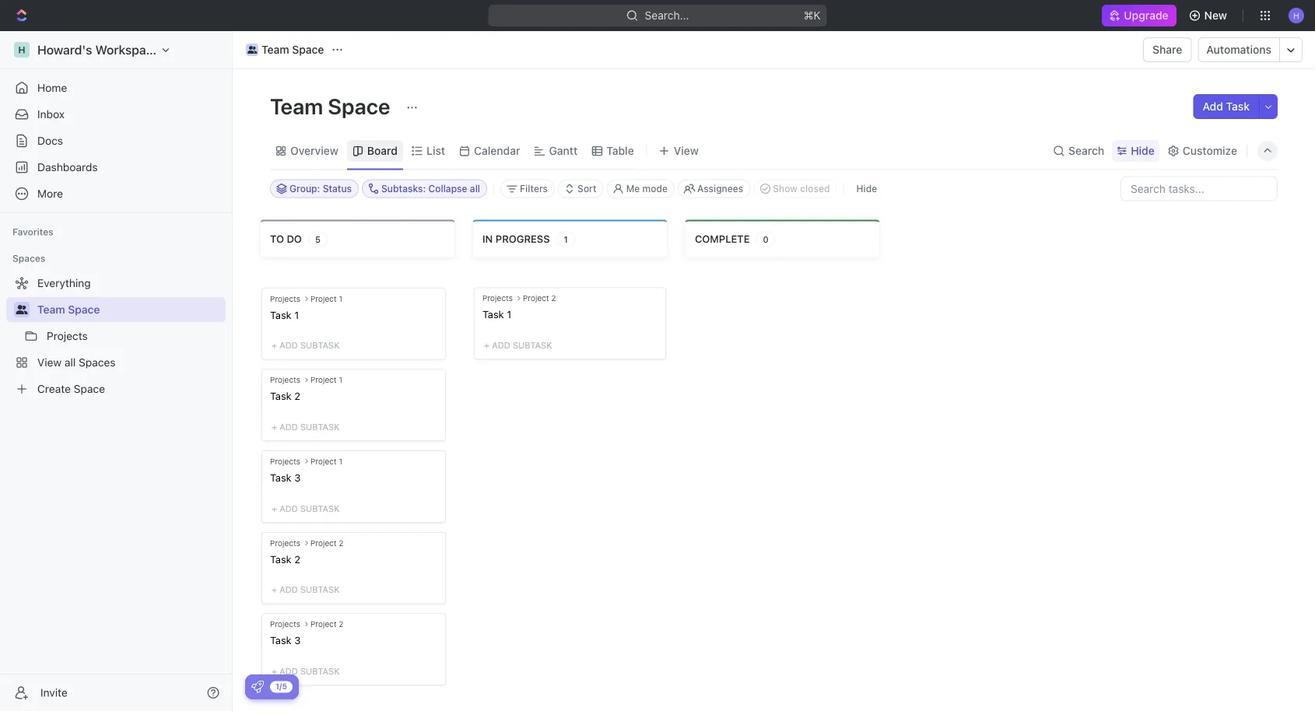 Task type: describe. For each thing, give the bounding box(es) containing it.
2 for task 2
[[339, 538, 344, 547]]

everything link
[[6, 271, 223, 296]]

filters
[[520, 183, 548, 194]]

space right user group image in the left of the page
[[292, 43, 324, 56]]

workspace
[[95, 42, 160, 57]]

gantt
[[549, 144, 578, 157]]

+ add subtask down task 2
[[272, 585, 340, 595]]

project 2 for task 3
[[311, 620, 344, 628]]

spaces inside "tree"
[[79, 356, 116, 369]]

project 2 for task 1
[[523, 294, 556, 303]]

h inside dropdown button
[[1294, 11, 1300, 20]]

howard's
[[37, 42, 92, 57]]

‎task for ‎task 2
[[270, 390, 292, 402]]

add down task 2
[[280, 585, 298, 595]]

task 2
[[270, 553, 300, 565]]

team inside "tree"
[[37, 303, 65, 316]]

group:
[[290, 183, 320, 194]]

sidebar navigation
[[0, 31, 236, 712]]

collapse
[[429, 183, 468, 194]]

5
[[315, 234, 321, 244]]

subtasks: collapse all
[[381, 183, 480, 194]]

view button
[[654, 140, 704, 162]]

view all spaces link
[[6, 350, 223, 375]]

add up task 2
[[280, 503, 298, 513]]

automations
[[1207, 43, 1272, 56]]

in progress
[[483, 233, 550, 245]]

everything
[[37, 277, 91, 290]]

docs link
[[6, 128, 226, 153]]

board link
[[364, 140, 398, 162]]

‎task 2
[[270, 390, 300, 402]]

+ up 1/5
[[272, 666, 277, 676]]

0 vertical spatial team space
[[262, 43, 324, 56]]

hide inside button
[[857, 183, 877, 194]]

do
[[287, 233, 302, 245]]

me mode button
[[607, 179, 675, 198]]

dashboards
[[37, 161, 98, 174]]

add down ‎task 1
[[280, 340, 298, 350]]

new
[[1205, 9, 1228, 22]]

0
[[763, 234, 769, 244]]

add task
[[1203, 100, 1250, 113]]

+ up task 2
[[272, 503, 277, 513]]

1 vertical spatial team
[[270, 93, 323, 119]]

h inside navigation
[[18, 44, 25, 55]]

upgrade
[[1124, 9, 1169, 22]]

favorites button
[[6, 223, 60, 241]]

+ add subtask up task 2
[[272, 503, 340, 513]]

sort
[[578, 183, 597, 194]]

docs
[[37, 134, 63, 147]]

new button
[[1183, 3, 1237, 28]]

h button
[[1284, 3, 1309, 28]]

customize
[[1183, 144, 1238, 157]]

share
[[1153, 43, 1183, 56]]

show
[[773, 183, 798, 194]]

search...
[[645, 9, 689, 22]]

hide button
[[1113, 140, 1160, 162]]

show closed
[[773, 183, 830, 194]]

task 3 for project 2
[[270, 634, 301, 646]]

‎task 1
[[270, 309, 299, 320]]

closed
[[800, 183, 830, 194]]

howard's workspace
[[37, 42, 160, 57]]

search
[[1069, 144, 1105, 157]]

create space
[[37, 383, 105, 395]]

2 for task 1
[[552, 294, 556, 303]]

+ add subtask down ‎task 1
[[272, 340, 340, 350]]

home
[[37, 81, 67, 94]]

all inside the sidebar navigation
[[65, 356, 76, 369]]

Search tasks... text field
[[1122, 177, 1277, 200]]

user group image
[[247, 46, 257, 54]]

projects up ‎task 2
[[270, 375, 300, 384]]

show closed button
[[754, 179, 837, 198]]

task inside button
[[1227, 100, 1250, 113]]

+ down task 2
[[272, 585, 277, 595]]

+ add subtask up 1/5
[[272, 666, 340, 676]]

tree inside the sidebar navigation
[[6, 271, 226, 402]]

to do
[[270, 233, 302, 245]]

project 2 for task 2
[[311, 538, 344, 547]]

table link
[[603, 140, 634, 162]]

project 1 for ‎task 1
[[311, 294, 343, 303]]

overview
[[290, 144, 338, 157]]

share button
[[1144, 37, 1192, 62]]

hide inside dropdown button
[[1131, 144, 1155, 157]]

add task button
[[1194, 94, 1260, 119]]

3 for project 1
[[294, 471, 301, 483]]

calendar link
[[471, 140, 520, 162]]

space down everything
[[68, 303, 100, 316]]

view for view all spaces
[[37, 356, 62, 369]]

upgrade link
[[1103, 5, 1177, 26]]

project 1 for ‎task 2
[[311, 375, 343, 384]]

+ add subtask down task 1
[[484, 340, 552, 350]]

add up 1/5
[[280, 666, 298, 676]]

0 vertical spatial all
[[470, 183, 480, 194]]

inbox
[[37, 108, 65, 121]]

favorites
[[12, 227, 54, 237]]



Task type: vqa. For each thing, say whether or not it's contained in the screenshot.
"Project 2"
yes



Task type: locate. For each thing, give the bounding box(es) containing it.
1 vertical spatial team space link
[[37, 297, 223, 322]]

1 horizontal spatial hide
[[1131, 144, 1155, 157]]

user group image
[[16, 305, 28, 314]]

team down everything
[[37, 303, 65, 316]]

add inside button
[[1203, 100, 1224, 113]]

sort button
[[558, 179, 604, 198]]

1 ‎task from the top
[[270, 309, 292, 320]]

1 vertical spatial view
[[37, 356, 62, 369]]

team right user group image in the left of the page
[[262, 43, 289, 56]]

overview link
[[287, 140, 338, 162]]

list
[[427, 144, 445, 157]]

1 vertical spatial h
[[18, 44, 25, 55]]

table
[[607, 144, 634, 157]]

0 vertical spatial h
[[1294, 11, 1300, 20]]

add
[[1203, 100, 1224, 113], [280, 340, 298, 350], [492, 340, 510, 350], [280, 422, 298, 432], [280, 503, 298, 513], [280, 585, 298, 595], [280, 666, 298, 676]]

tree
[[6, 271, 226, 402]]

0 vertical spatial ‎task
[[270, 309, 292, 320]]

spaces
[[12, 253, 45, 264], [79, 356, 116, 369]]

hide
[[1131, 144, 1155, 157], [857, 183, 877, 194]]

0 horizontal spatial h
[[18, 44, 25, 55]]

0 horizontal spatial view
[[37, 356, 62, 369]]

complete
[[695, 233, 750, 245]]

+ down ‎task 2
[[272, 422, 277, 432]]

assignees button
[[678, 179, 751, 198]]

list link
[[423, 140, 445, 162]]

2
[[552, 294, 556, 303], [294, 390, 300, 402], [339, 538, 344, 547], [294, 553, 300, 565], [339, 620, 344, 628]]

all right collapse
[[470, 183, 480, 194]]

0 horizontal spatial team space link
[[37, 297, 223, 322]]

task 1
[[483, 309, 512, 320]]

inbox link
[[6, 102, 226, 127]]

project 1
[[311, 294, 343, 303], [311, 375, 343, 384], [311, 457, 343, 466]]

1 vertical spatial team space
[[270, 93, 395, 119]]

‎task for ‎task 1
[[270, 309, 292, 320]]

0 horizontal spatial all
[[65, 356, 76, 369]]

assignees
[[697, 183, 744, 194]]

space down the view all spaces
[[74, 383, 105, 395]]

2 vertical spatial project 2
[[311, 620, 344, 628]]

1 horizontal spatial h
[[1294, 11, 1300, 20]]

3 for project 2
[[294, 634, 301, 646]]

projects up 1/5
[[270, 620, 300, 628]]

status
[[323, 183, 352, 194]]

1 project 1 from the top
[[311, 294, 343, 303]]

onboarding checklist button image
[[251, 681, 264, 694]]

3
[[294, 471, 301, 483], [294, 634, 301, 646]]

2 vertical spatial team space
[[37, 303, 100, 316]]

mode
[[643, 183, 668, 194]]

project
[[311, 294, 337, 303], [523, 294, 549, 303], [311, 375, 337, 384], [311, 457, 337, 466], [311, 538, 337, 547], [311, 620, 337, 628]]

⌘k
[[804, 9, 821, 22]]

all
[[470, 183, 480, 194], [65, 356, 76, 369]]

1 vertical spatial ‎task
[[270, 390, 292, 402]]

view inside button
[[674, 144, 699, 157]]

2 vertical spatial team
[[37, 303, 65, 316]]

1
[[564, 234, 568, 244], [339, 294, 343, 303], [294, 309, 299, 320], [507, 309, 512, 320], [339, 375, 343, 384], [339, 457, 343, 466]]

view all spaces
[[37, 356, 116, 369]]

in
[[483, 233, 493, 245]]

hide right closed
[[857, 183, 877, 194]]

to
[[270, 233, 284, 245]]

1 horizontal spatial spaces
[[79, 356, 116, 369]]

1 vertical spatial project 1
[[311, 375, 343, 384]]

1 vertical spatial spaces
[[79, 356, 116, 369]]

+
[[272, 340, 277, 350], [484, 340, 490, 350], [272, 422, 277, 432], [272, 503, 277, 513], [272, 585, 277, 595], [272, 666, 277, 676]]

task
[[1227, 100, 1250, 113], [483, 309, 504, 320], [270, 471, 292, 483], [270, 553, 292, 565], [270, 634, 292, 646]]

2 ‎task from the top
[[270, 390, 292, 402]]

projects link
[[47, 324, 223, 349]]

1 horizontal spatial view
[[674, 144, 699, 157]]

project 2
[[523, 294, 556, 303], [311, 538, 344, 547], [311, 620, 344, 628]]

howard's workspace, , element
[[14, 42, 30, 58]]

all up create space
[[65, 356, 76, 369]]

me
[[626, 183, 640, 194]]

filters button
[[501, 179, 555, 198]]

projects up the view all spaces
[[47, 330, 88, 343]]

calendar
[[474, 144, 520, 157]]

0 vertical spatial hide
[[1131, 144, 1155, 157]]

+ add subtask down ‎task 2
[[272, 422, 340, 432]]

+ down ‎task 1
[[272, 340, 277, 350]]

team space right user group image in the left of the page
[[262, 43, 324, 56]]

tree containing everything
[[6, 271, 226, 402]]

board
[[367, 144, 398, 157]]

1 task 3 from the top
[[270, 471, 301, 483]]

1 horizontal spatial all
[[470, 183, 480, 194]]

team space link
[[242, 40, 328, 59], [37, 297, 223, 322]]

0 vertical spatial 3
[[294, 471, 301, 483]]

team up overview link
[[270, 93, 323, 119]]

team space up overview
[[270, 93, 395, 119]]

1 vertical spatial hide
[[857, 183, 877, 194]]

2 for task 3
[[339, 620, 344, 628]]

projects up ‎task 1
[[270, 294, 300, 303]]

space up board link
[[328, 93, 390, 119]]

0 vertical spatial team
[[262, 43, 289, 56]]

task 3 for project 1
[[270, 471, 301, 483]]

team space inside "tree"
[[37, 303, 100, 316]]

‎task
[[270, 309, 292, 320], [270, 390, 292, 402]]

search button
[[1049, 140, 1109, 162]]

onboarding checklist button element
[[251, 681, 264, 694]]

projects inside "link"
[[47, 330, 88, 343]]

add up customize
[[1203, 100, 1224, 113]]

team
[[262, 43, 289, 56], [270, 93, 323, 119], [37, 303, 65, 316]]

2 3 from the top
[[294, 634, 301, 646]]

me mode
[[626, 183, 668, 194]]

invite
[[40, 687, 68, 699]]

more
[[37, 187, 63, 200]]

+ down task 1
[[484, 340, 490, 350]]

create space link
[[6, 377, 223, 402]]

group: status
[[290, 183, 352, 194]]

home link
[[6, 76, 226, 100]]

0 vertical spatial view
[[674, 144, 699, 157]]

add down ‎task 2
[[280, 422, 298, 432]]

2 task 3 from the top
[[270, 634, 301, 646]]

0 vertical spatial project 2
[[523, 294, 556, 303]]

view up create
[[37, 356, 62, 369]]

create
[[37, 383, 71, 395]]

1 horizontal spatial team space link
[[242, 40, 328, 59]]

dashboards link
[[6, 155, 226, 180]]

add down task 1
[[492, 340, 510, 350]]

0 horizontal spatial hide
[[857, 183, 877, 194]]

0 vertical spatial project 1
[[311, 294, 343, 303]]

projects up task 2
[[270, 538, 300, 547]]

0 vertical spatial task 3
[[270, 471, 301, 483]]

hide button
[[850, 179, 884, 198]]

+ add subtask
[[272, 340, 340, 350], [484, 340, 552, 350], [272, 422, 340, 432], [272, 503, 340, 513], [272, 585, 340, 595], [272, 666, 340, 676]]

2 project 1 from the top
[[311, 375, 343, 384]]

2 vertical spatial project 1
[[311, 457, 343, 466]]

view inside "tree"
[[37, 356, 62, 369]]

0 vertical spatial team space link
[[242, 40, 328, 59]]

view up assignees button
[[674, 144, 699, 157]]

spaces down "favorites"
[[12, 253, 45, 264]]

subtasks:
[[381, 183, 426, 194]]

customize button
[[1163, 140, 1242, 162]]

h
[[1294, 11, 1300, 20], [18, 44, 25, 55]]

hide right search
[[1131, 144, 1155, 157]]

1 3 from the top
[[294, 471, 301, 483]]

team space down everything
[[37, 303, 100, 316]]

team space
[[262, 43, 324, 56], [270, 93, 395, 119], [37, 303, 100, 316]]

1 vertical spatial 3
[[294, 634, 301, 646]]

project 1 for task 3
[[311, 457, 343, 466]]

1 vertical spatial project 2
[[311, 538, 344, 547]]

view
[[674, 144, 699, 157], [37, 356, 62, 369]]

0 horizontal spatial spaces
[[12, 253, 45, 264]]

3 project 1 from the top
[[311, 457, 343, 466]]

projects down ‎task 2
[[270, 457, 300, 466]]

1/5
[[276, 682, 287, 691]]

view for view
[[674, 144, 699, 157]]

more button
[[6, 181, 226, 206]]

1 vertical spatial all
[[65, 356, 76, 369]]

spaces up create space link
[[79, 356, 116, 369]]

automations button
[[1199, 38, 1280, 61]]

view button
[[654, 133, 704, 169]]

subtask
[[300, 340, 340, 350], [513, 340, 552, 350], [300, 422, 340, 432], [300, 503, 340, 513], [300, 585, 340, 595], [300, 666, 340, 676]]

projects up task 1
[[483, 294, 513, 303]]

progress
[[496, 233, 550, 245]]

gantt link
[[546, 140, 578, 162]]

0 vertical spatial spaces
[[12, 253, 45, 264]]

1 vertical spatial task 3
[[270, 634, 301, 646]]

projects
[[270, 294, 300, 303], [483, 294, 513, 303], [47, 330, 88, 343], [270, 375, 300, 384], [270, 457, 300, 466], [270, 538, 300, 547], [270, 620, 300, 628]]



